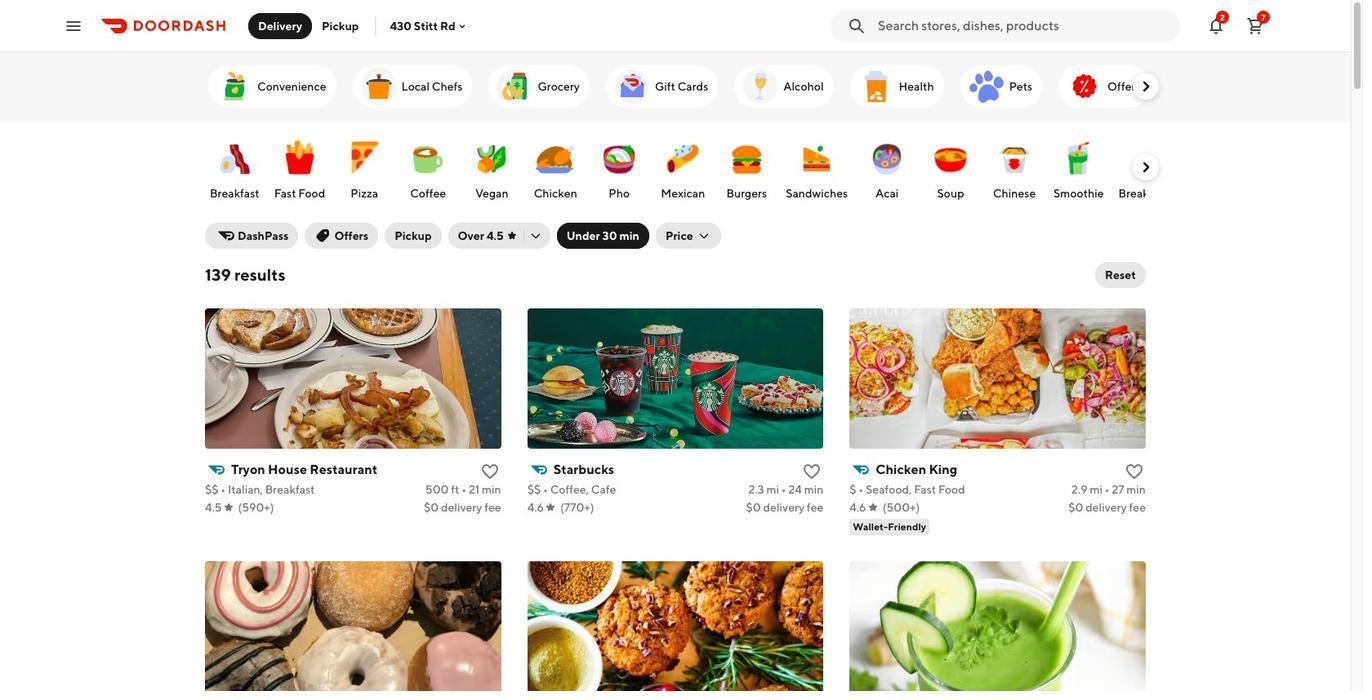 Task type: describe. For each thing, give the bounding box(es) containing it.
1 horizontal spatial breakfast
[[265, 484, 315, 497]]

0 vertical spatial offers
[[1108, 80, 1141, 93]]

under 30 min
[[567, 230, 639, 243]]

over 4.5 button
[[448, 223, 550, 249]]

coffee,
[[550, 484, 589, 497]]

chicken for chicken king
[[876, 462, 926, 478]]

1 • from the left
[[221, 484, 226, 497]]

0 horizontal spatial food
[[298, 187, 325, 200]]

gift cards image
[[613, 67, 652, 106]]

pickup for top pickup "button"
[[322, 19, 359, 32]]

pets link
[[960, 65, 1042, 108]]

430
[[390, 19, 412, 32]]

1 vertical spatial fast
[[914, 484, 936, 497]]

500 ft • 21 min
[[425, 484, 501, 497]]

dashpass
[[238, 230, 289, 243]]

27
[[1112, 484, 1124, 497]]

24
[[789, 484, 802, 497]]

3 • from the left
[[543, 484, 548, 497]]

breakfast burrito
[[1119, 187, 1207, 200]]

430 stitt rd
[[390, 19, 455, 32]]

$$ for tryon house restaurant
[[205, 484, 219, 497]]

results
[[234, 265, 285, 284]]

chicken king
[[876, 462, 958, 478]]

grocery image
[[495, 67, 535, 106]]

30
[[602, 230, 617, 243]]

burgers
[[726, 187, 767, 200]]

wallet-friendly
[[853, 521, 926, 533]]

0 vertical spatial pickup button
[[312, 13, 369, 39]]

2.3
[[749, 484, 764, 497]]

2 fee from the left
[[807, 502, 824, 515]]

burrito
[[1170, 187, 1207, 200]]

local chefs
[[402, 80, 463, 93]]

convenience image
[[215, 67, 254, 106]]

price
[[666, 230, 693, 243]]

139 results
[[205, 265, 285, 284]]

$$ • coffee, cafe
[[527, 484, 616, 497]]

$​0 delivery fee for house
[[424, 502, 501, 515]]

2.9 mi • 27 min
[[1072, 484, 1146, 497]]

mexican
[[661, 187, 705, 200]]

price button
[[656, 223, 721, 249]]

offers inside button
[[334, 230, 369, 243]]

(770+)
[[560, 502, 594, 515]]

delivery button
[[248, 13, 312, 39]]

4.5 inside "button"
[[487, 230, 504, 243]]

chefs
[[432, 80, 463, 93]]

(500+)
[[883, 502, 920, 515]]

vegan
[[475, 187, 508, 200]]

over 4.5
[[458, 230, 504, 243]]

21
[[469, 484, 480, 497]]

1 vertical spatial food
[[938, 484, 965, 497]]

convenience link
[[208, 65, 336, 108]]

$
[[850, 484, 856, 497]]

fee for house
[[485, 502, 501, 515]]

friendly
[[888, 521, 926, 533]]

dashpass button
[[205, 223, 298, 249]]

2.3 mi • 24 min
[[749, 484, 824, 497]]

$​0 for starbucks
[[746, 502, 761, 515]]

fee for king
[[1129, 502, 1146, 515]]

0 horizontal spatial fast
[[274, 187, 296, 200]]

health link
[[850, 65, 944, 108]]

min inside button
[[619, 230, 639, 243]]

min for chicken king
[[1127, 484, 1146, 497]]

alcohol
[[784, 80, 824, 93]]

grocery link
[[489, 65, 590, 108]]

offers link
[[1059, 65, 1150, 108]]

next button of carousel image
[[1138, 159, 1154, 176]]

cafe
[[591, 484, 616, 497]]

7 button
[[1239, 9, 1272, 42]]

min for tryon house restaurant
[[482, 484, 501, 497]]

1 vertical spatial pickup button
[[385, 223, 442, 249]]

4 • from the left
[[781, 484, 786, 497]]

7
[[1261, 12, 1266, 22]]

pets image
[[967, 67, 1006, 106]]

pho
[[609, 187, 630, 200]]

4.6 for chicken king
[[850, 502, 866, 515]]

offers button
[[305, 223, 378, 249]]

mi for chicken king
[[1090, 484, 1103, 497]]

Store search: begin typing to search for stores available on DoorDash text field
[[878, 17, 1170, 35]]

soup
[[937, 187, 964, 200]]

ft
[[451, 484, 459, 497]]

sandwiches
[[786, 187, 848, 200]]

2 • from the left
[[462, 484, 466, 497]]

under
[[567, 230, 600, 243]]

breakfast for breakfast burrito
[[1119, 187, 1168, 200]]

click to add this store to your saved list image for tryon house restaurant
[[480, 462, 500, 482]]

$​0 delivery fee for king
[[1069, 502, 1146, 515]]

local chefs link
[[352, 65, 472, 108]]

430 stitt rd button
[[390, 19, 468, 32]]

$ • seafood, fast food
[[850, 484, 965, 497]]

gift cards
[[655, 80, 708, 93]]

alcohol image
[[741, 67, 780, 106]]



Task type: vqa. For each thing, say whether or not it's contained in the screenshot.
Full Menu 7:00 Am - 9:40 Pm
no



Task type: locate. For each thing, give the bounding box(es) containing it.
$​0
[[424, 502, 439, 515], [746, 502, 761, 515], [1069, 502, 1083, 515]]

1 click to add this store to your saved list image from the left
[[480, 462, 500, 482]]

offers right offers icon
[[1108, 80, 1141, 93]]

click to add this store to your saved list image for starbucks
[[802, 462, 822, 482]]

fee
[[485, 502, 501, 515], [807, 502, 824, 515], [1129, 502, 1146, 515]]

tryon house restaurant
[[231, 462, 378, 478]]

1 vertical spatial offers
[[334, 230, 369, 243]]

$$ for starbucks
[[527, 484, 541, 497]]

over
[[458, 230, 484, 243]]

chicken
[[534, 187, 577, 200], [876, 462, 926, 478]]

• right ft
[[462, 484, 466, 497]]

pickup button down coffee
[[385, 223, 442, 249]]

fast down chicken king
[[914, 484, 936, 497]]

1 horizontal spatial offers
[[1108, 80, 1141, 93]]

fee down 500 ft • 21 min
[[485, 502, 501, 515]]

2 horizontal spatial $​0
[[1069, 502, 1083, 515]]

$$ • italian, breakfast
[[205, 484, 315, 497]]

under 30 min button
[[557, 223, 649, 249]]

0 horizontal spatial offers
[[334, 230, 369, 243]]

2 4.6 from the left
[[850, 502, 866, 515]]

0 horizontal spatial fee
[[485, 502, 501, 515]]

1 horizontal spatial pickup
[[395, 230, 432, 243]]

chicken up under
[[534, 187, 577, 200]]

min right "24"
[[804, 484, 824, 497]]

$​0 for chicken king
[[1069, 502, 1083, 515]]

seafood,
[[866, 484, 912, 497]]

6 • from the left
[[1105, 484, 1110, 497]]

500
[[425, 484, 449, 497]]

pickup right delivery at the top left
[[322, 19, 359, 32]]

2 $​0 from the left
[[746, 502, 761, 515]]

wallet-
[[853, 521, 888, 533]]

house
[[268, 462, 307, 478]]

coffee
[[410, 187, 446, 200]]

pickup
[[322, 19, 359, 32], [395, 230, 432, 243]]

delivery down 2.9 mi • 27 min
[[1086, 502, 1127, 515]]

mi right 2.3
[[766, 484, 779, 497]]

• left coffee,
[[543, 484, 548, 497]]

5 • from the left
[[859, 484, 864, 497]]

• right $
[[859, 484, 864, 497]]

breakfast up dashpass button
[[210, 187, 259, 200]]

offers image
[[1065, 67, 1104, 106]]

pizza
[[351, 187, 378, 200]]

0 horizontal spatial $​0 delivery fee
[[424, 502, 501, 515]]

$​0 delivery fee
[[424, 502, 501, 515], [746, 502, 824, 515], [1069, 502, 1146, 515]]

0 horizontal spatial $​0
[[424, 502, 439, 515]]

(590+)
[[238, 502, 274, 515]]

cards
[[678, 80, 708, 93]]

delivery down 2.3 mi • 24 min
[[763, 502, 805, 515]]

1 delivery from the left
[[441, 502, 482, 515]]

offers down the pizza
[[334, 230, 369, 243]]

breakfast down house
[[265, 484, 315, 497]]

notification bell image
[[1206, 16, 1226, 36]]

0 horizontal spatial pickup button
[[312, 13, 369, 39]]

food
[[298, 187, 325, 200], [938, 484, 965, 497]]

2 horizontal spatial $​0 delivery fee
[[1069, 502, 1146, 515]]

mi
[[766, 484, 779, 497], [1090, 484, 1103, 497]]

0 horizontal spatial $$
[[205, 484, 219, 497]]

4.5 right the over
[[487, 230, 504, 243]]

4.6 down $
[[850, 502, 866, 515]]

delivery down 500 ft • 21 min
[[441, 502, 482, 515]]

pets
[[1009, 80, 1032, 93]]

0 horizontal spatial breakfast
[[210, 187, 259, 200]]

2.9
[[1072, 484, 1088, 497]]

2 delivery from the left
[[763, 502, 805, 515]]

rd
[[440, 19, 455, 32]]

4.5
[[487, 230, 504, 243], [205, 502, 222, 515]]

1 horizontal spatial mi
[[1090, 484, 1103, 497]]

mi for starbucks
[[766, 484, 779, 497]]

4.5 left (590+)
[[205, 502, 222, 515]]

food up offers button
[[298, 187, 325, 200]]

$​0 down 2.3
[[746, 502, 761, 515]]

health
[[899, 80, 934, 93]]

2 horizontal spatial delivery
[[1086, 502, 1127, 515]]

1 horizontal spatial fast
[[914, 484, 936, 497]]

0 horizontal spatial chicken
[[534, 187, 577, 200]]

0 vertical spatial chicken
[[534, 187, 577, 200]]

1 $​0 delivery fee from the left
[[424, 502, 501, 515]]

min for starbucks
[[804, 484, 824, 497]]

• left "24"
[[781, 484, 786, 497]]

convenience
[[257, 80, 326, 93]]

2 horizontal spatial breakfast
[[1119, 187, 1168, 200]]

1 horizontal spatial food
[[938, 484, 965, 497]]

min right 30
[[619, 230, 639, 243]]

$​0 delivery fee down 2.3 mi • 24 min
[[746, 502, 824, 515]]

0 vertical spatial 4.5
[[487, 230, 504, 243]]

breakfast down next button of carousel icon
[[1119, 187, 1168, 200]]

2 $​0 delivery fee from the left
[[746, 502, 824, 515]]

delivery
[[441, 502, 482, 515], [763, 502, 805, 515], [1086, 502, 1127, 515]]

$​0 down the 500
[[424, 502, 439, 515]]

open menu image
[[64, 16, 83, 36]]

next button of carousel image
[[1138, 78, 1154, 95]]

acai
[[876, 187, 899, 200]]

alcohol link
[[735, 65, 834, 108]]

breakfast for breakfast
[[210, 187, 259, 200]]

grocery
[[538, 80, 580, 93]]

1 horizontal spatial chicken
[[876, 462, 926, 478]]

1 vertical spatial 4.5
[[205, 502, 222, 515]]

pickup for the bottom pickup "button"
[[395, 230, 432, 243]]

1 horizontal spatial click to add this store to your saved list image
[[802, 462, 822, 482]]

click to add this store to your saved list image
[[480, 462, 500, 482], [802, 462, 822, 482]]

2 mi from the left
[[1090, 484, 1103, 497]]

4.6
[[527, 502, 544, 515], [850, 502, 866, 515]]

starbucks
[[554, 462, 614, 478]]

click to add this store to your saved list image up 2.3 mi • 24 min
[[802, 462, 822, 482]]

• left italian,
[[221, 484, 226, 497]]

$​0 for tryon house restaurant
[[424, 502, 439, 515]]

min right 21
[[482, 484, 501, 497]]

1 fee from the left
[[485, 502, 501, 515]]

health image
[[856, 67, 896, 106]]

gift cards link
[[606, 65, 718, 108]]

139
[[205, 265, 231, 284]]

smoothie
[[1054, 187, 1104, 200]]

1 horizontal spatial pickup button
[[385, 223, 442, 249]]

2 click to add this store to your saved list image from the left
[[802, 462, 822, 482]]

• left 27 at the bottom
[[1105, 484, 1110, 497]]

1 mi from the left
[[766, 484, 779, 497]]

0 horizontal spatial delivery
[[441, 502, 482, 515]]

click to add this store to your saved list image
[[1125, 462, 1144, 482]]

king
[[929, 462, 958, 478]]

$$
[[205, 484, 219, 497], [527, 484, 541, 497]]

restaurant
[[310, 462, 378, 478]]

food down king
[[938, 484, 965, 497]]

1 horizontal spatial fee
[[807, 502, 824, 515]]

pickup button right delivery at the top left
[[312, 13, 369, 39]]

pickup down coffee
[[395, 230, 432, 243]]

0 vertical spatial pickup
[[322, 19, 359, 32]]

tryon
[[231, 462, 265, 478]]

3 $​0 from the left
[[1069, 502, 1083, 515]]

1 horizontal spatial delivery
[[763, 502, 805, 515]]

0 vertical spatial food
[[298, 187, 325, 200]]

fee down 2.9 mi • 27 min
[[1129, 502, 1146, 515]]

3 fee from the left
[[1129, 502, 1146, 515]]

min
[[619, 230, 639, 243], [482, 484, 501, 497], [804, 484, 824, 497], [1127, 484, 1146, 497]]

breakfast
[[210, 187, 259, 200], [1119, 187, 1168, 200], [265, 484, 315, 497]]

local chefs image
[[359, 67, 398, 106]]

1 vertical spatial pickup
[[395, 230, 432, 243]]

stitt
[[414, 19, 438, 32]]

1 horizontal spatial $$
[[527, 484, 541, 497]]

$$ left italian,
[[205, 484, 219, 497]]

chinese
[[993, 187, 1036, 200]]

2 $$ from the left
[[527, 484, 541, 497]]

0 vertical spatial fast
[[274, 187, 296, 200]]

4.6 down $$ • coffee, cafe
[[527, 502, 544, 515]]

2 horizontal spatial fee
[[1129, 502, 1146, 515]]

$​0 down 2.9
[[1069, 502, 1083, 515]]

$​0 delivery fee down 2.9 mi • 27 min
[[1069, 502, 1146, 515]]

local
[[402, 80, 430, 93]]

reset button
[[1095, 262, 1146, 288]]

•
[[221, 484, 226, 497], [462, 484, 466, 497], [543, 484, 548, 497], [781, 484, 786, 497], [859, 484, 864, 497], [1105, 484, 1110, 497]]

0 horizontal spatial click to add this store to your saved list image
[[480, 462, 500, 482]]

1 vertical spatial chicken
[[876, 462, 926, 478]]

3 delivery from the left
[[1086, 502, 1127, 515]]

fast food
[[274, 187, 325, 200]]

delivery for king
[[1086, 502, 1127, 515]]

click to add this store to your saved list image up 500 ft • 21 min
[[480, 462, 500, 482]]

min down click to add this store to your saved list image
[[1127, 484, 1146, 497]]

1 horizontal spatial $​0
[[746, 502, 761, 515]]

pickup button
[[312, 13, 369, 39], [385, 223, 442, 249]]

offers
[[1108, 80, 1141, 93], [334, 230, 369, 243]]

1 horizontal spatial 4.6
[[850, 502, 866, 515]]

2 items, open order cart image
[[1246, 16, 1265, 36]]

$​0 delivery fee down 500 ft • 21 min
[[424, 502, 501, 515]]

0 horizontal spatial pickup
[[322, 19, 359, 32]]

1 horizontal spatial 4.5
[[487, 230, 504, 243]]

fast up dashpass
[[274, 187, 296, 200]]

1 horizontal spatial $​0 delivery fee
[[746, 502, 824, 515]]

0 horizontal spatial 4.5
[[205, 502, 222, 515]]

1 4.6 from the left
[[527, 502, 544, 515]]

reset
[[1105, 269, 1136, 282]]

delivery for house
[[441, 502, 482, 515]]

fee down 2.3 mi • 24 min
[[807, 502, 824, 515]]

italian,
[[228, 484, 263, 497]]

fast
[[274, 187, 296, 200], [914, 484, 936, 497]]

2
[[1220, 12, 1225, 22]]

0 horizontal spatial 4.6
[[527, 502, 544, 515]]

delivery
[[258, 19, 302, 32]]

chicken for chicken
[[534, 187, 577, 200]]

$$ left coffee,
[[527, 484, 541, 497]]

3 $​0 delivery fee from the left
[[1069, 502, 1146, 515]]

0 horizontal spatial mi
[[766, 484, 779, 497]]

chicken up $ • seafood, fast food
[[876, 462, 926, 478]]

4.6 for starbucks
[[527, 502, 544, 515]]

mi right 2.9
[[1090, 484, 1103, 497]]

1 $$ from the left
[[205, 484, 219, 497]]

gift
[[655, 80, 675, 93]]

1 $​0 from the left
[[424, 502, 439, 515]]



